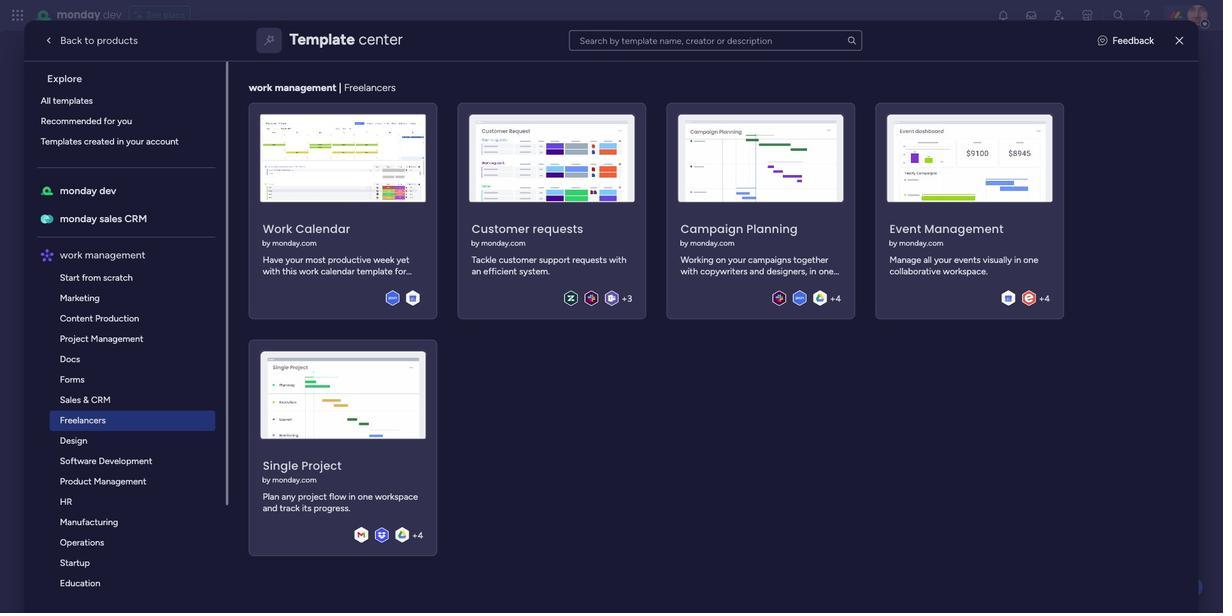Task type: describe. For each thing, give the bounding box(es) containing it.
4 for planning
[[836, 293, 842, 304]]

work management | freelancers
[[249, 81, 396, 93]]

help button
[[1159, 578, 1203, 599]]

workspace.
[[944, 266, 989, 277]]

production
[[96, 313, 139, 324]]

campaign planning by monday.com
[[680, 221, 798, 248]]

with
[[609, 255, 627, 266]]

in inside plan any project flow in one workspace and track its progress.
[[349, 492, 356, 503]]

start from scratch
[[60, 272, 133, 283]]

manufacturing
[[60, 517, 119, 528]]

visually
[[984, 255, 1013, 266]]

notifications image
[[998, 9, 1010, 22]]

planning
[[747, 221, 798, 237]]

help
[[1170, 582, 1193, 594]]

content production
[[60, 313, 139, 324]]

0 vertical spatial dev
[[103, 8, 121, 22]]

your inside explore element
[[126, 136, 144, 147]]

manage
[[890, 255, 922, 266]]

0 vertical spatial monday
[[57, 8, 100, 22]]

explore element
[[37, 91, 226, 152]]

management for work management
[[85, 249, 146, 261]]

+ for campaign planning
[[831, 293, 836, 304]]

start
[[60, 272, 80, 283]]

education
[[60, 578, 101, 589]]

tackle
[[472, 255, 497, 266]]

design
[[60, 435, 88, 446]]

flow
[[329, 492, 347, 503]]

single project by monday.com
[[262, 458, 342, 485]]

collaborative
[[890, 266, 941, 277]]

monday.com for event
[[900, 239, 944, 248]]

startup
[[60, 558, 90, 569]]

operations
[[60, 537, 105, 548]]

select product image
[[11, 9, 24, 22]]

crm for monday sales crm
[[125, 212, 147, 224]]

see plans
[[146, 10, 185, 20]]

freelancers inside work management templates element
[[60, 415, 106, 426]]

monday for monday dev
[[60, 184, 97, 196]]

project
[[298, 492, 327, 503]]

work management
[[60, 249, 146, 261]]

close image
[[1176, 36, 1184, 45]]

template center
[[290, 30, 403, 48]]

Search by template name, creator or description search field
[[569, 30, 862, 51]]

feedback
[[1113, 35, 1155, 46]]

template
[[290, 30, 355, 48]]

docs
[[60, 354, 80, 365]]

project inside work management templates element
[[60, 333, 89, 344]]

update feed image
[[1026, 9, 1038, 22]]

back
[[60, 34, 82, 46]]

its
[[302, 503, 312, 514]]

+ 3
[[622, 293, 633, 304]]

single
[[263, 458, 299, 474]]

scratch
[[103, 272, 133, 283]]

work for work management
[[60, 249, 83, 261]]

recommended
[[41, 115, 102, 126]]

back to products button
[[32, 28, 148, 53]]

monday sales crm
[[60, 212, 147, 224]]

templates
[[41, 136, 82, 147]]

monday for monday sales crm
[[60, 212, 97, 224]]

product
[[60, 476, 92, 487]]

efficient
[[484, 266, 517, 277]]

tackle customer support requests with an efficient system.
[[472, 255, 627, 277]]

from
[[82, 272, 101, 283]]

2 horizontal spatial + 4
[[1040, 293, 1051, 304]]

in inside manage all your events visually in one collaborative workspace.
[[1015, 255, 1022, 266]]

workspace
[[375, 492, 418, 503]]

management for event
[[925, 221, 1004, 237]]

track
[[280, 503, 300, 514]]

development
[[99, 456, 153, 467]]

all
[[924, 255, 933, 266]]

explore
[[47, 72, 82, 84]]

and
[[263, 503, 278, 514]]

content
[[60, 313, 93, 324]]

in inside explore element
[[117, 136, 124, 147]]

one inside plan any project flow in one workspace and track its progress.
[[358, 492, 373, 503]]

project inside single project by monday.com
[[302, 458, 342, 474]]

help image
[[1141, 9, 1154, 22]]

created
[[84, 136, 115, 147]]

one inside manage all your events visually in one collaborative workspace.
[[1024, 255, 1039, 266]]

center
[[359, 30, 403, 48]]

search everything image
[[1113, 9, 1126, 22]]

your inside manage all your events visually in one collaborative workspace.
[[935, 255, 952, 266]]

management for product
[[94, 476, 147, 487]]

for
[[104, 115, 116, 126]]

event
[[890, 221, 922, 237]]

customer
[[499, 255, 537, 266]]



Task type: vqa. For each thing, say whether or not it's contained in the screenshot.
"Project" inside the Single Project by monday.com
yes



Task type: locate. For each thing, give the bounding box(es) containing it.
2 vertical spatial in
[[349, 492, 356, 503]]

by
[[262, 239, 271, 248], [471, 239, 480, 248], [680, 239, 689, 248], [889, 239, 898, 248], [262, 476, 271, 485]]

management
[[925, 221, 1004, 237], [91, 333, 144, 344], [94, 476, 147, 487]]

list box
[[30, 61, 228, 614]]

1 horizontal spatial + 4
[[831, 293, 842, 304]]

software
[[60, 456, 97, 467]]

your down you
[[126, 136, 144, 147]]

management for project
[[91, 333, 144, 344]]

manage all your events visually in one collaborative workspace.
[[890, 255, 1039, 277]]

by up tackle on the top
[[471, 239, 480, 248]]

4 for project
[[418, 530, 424, 541]]

one right visually
[[1024, 255, 1039, 266]]

see plans button
[[129, 6, 191, 25]]

events
[[955, 255, 981, 266]]

requests up support
[[533, 221, 584, 237]]

1 horizontal spatial one
[[1024, 255, 1039, 266]]

by inside work calendar by monday.com
[[262, 239, 271, 248]]

monday.com for work
[[273, 239, 317, 248]]

by down event
[[889, 239, 898, 248]]

customer requests by monday.com
[[471, 221, 584, 248]]

your right 'all'
[[935, 255, 952, 266]]

0 horizontal spatial your
[[126, 136, 144, 147]]

monday.com up 'all'
[[900, 239, 944, 248]]

dev up products
[[103, 8, 121, 22]]

work for work management | freelancers
[[249, 81, 272, 93]]

management left |
[[275, 81, 337, 93]]

0 horizontal spatial + 4
[[412, 530, 424, 541]]

0 horizontal spatial crm
[[91, 395, 111, 405]]

2 horizontal spatial in
[[1015, 255, 1022, 266]]

+ for customer requests
[[622, 293, 628, 304]]

marketing
[[60, 293, 100, 303]]

|
[[339, 81, 342, 93]]

by down work
[[262, 239, 271, 248]]

0 horizontal spatial project
[[60, 333, 89, 344]]

monday up monday sales crm
[[60, 184, 97, 196]]

1 horizontal spatial your
[[935, 255, 952, 266]]

monday.com
[[273, 239, 317, 248], [482, 239, 526, 248], [691, 239, 735, 248], [900, 239, 944, 248], [273, 476, 317, 485]]

management down production
[[91, 333, 144, 344]]

+ for single project
[[412, 530, 418, 541]]

management
[[275, 81, 337, 93], [85, 249, 146, 261]]

by for event
[[889, 239, 898, 248]]

1 vertical spatial project
[[302, 458, 342, 474]]

templates created in your account
[[41, 136, 179, 147]]

None search field
[[569, 30, 862, 51]]

in right visually
[[1015, 255, 1022, 266]]

monday.com for single
[[273, 476, 317, 485]]

project
[[60, 333, 89, 344], [302, 458, 342, 474]]

account
[[146, 136, 179, 147]]

1 horizontal spatial management
[[275, 81, 337, 93]]

2 horizontal spatial 4
[[1045, 293, 1051, 304]]

by inside single project by monday.com
[[262, 476, 271, 485]]

an
[[472, 266, 481, 277]]

1 vertical spatial in
[[1015, 255, 1022, 266]]

by for work
[[262, 239, 271, 248]]

0 vertical spatial crm
[[125, 212, 147, 224]]

1 vertical spatial dev
[[100, 184, 117, 196]]

customer
[[472, 221, 530, 237]]

1 horizontal spatial crm
[[125, 212, 147, 224]]

monday.com inside "event management by monday.com"
[[900, 239, 944, 248]]

all
[[41, 95, 51, 106]]

you
[[118, 115, 132, 126]]

1 horizontal spatial in
[[349, 492, 356, 503]]

monday.com inside customer requests by monday.com
[[482, 239, 526, 248]]

work management templates element
[[37, 268, 226, 614]]

1 vertical spatial one
[[358, 492, 373, 503]]

recommended for you
[[41, 115, 132, 126]]

work
[[249, 81, 272, 93], [60, 249, 83, 261]]

+ 4 for campaign planning
[[831, 293, 842, 304]]

1 vertical spatial freelancers
[[60, 415, 106, 426]]

0 horizontal spatial management
[[85, 249, 146, 261]]

0 horizontal spatial freelancers
[[60, 415, 106, 426]]

monday dev inside list box
[[60, 184, 117, 196]]

0 vertical spatial management
[[925, 221, 1004, 237]]

monday.com inside single project by monday.com
[[273, 476, 317, 485]]

1 vertical spatial monday dev
[[60, 184, 117, 196]]

1 vertical spatial crm
[[91, 395, 111, 405]]

in down you
[[117, 136, 124, 147]]

all templates
[[41, 95, 93, 106]]

&
[[83, 395, 89, 405]]

monday.com down campaign
[[691, 239, 735, 248]]

monday dev up monday sales crm
[[60, 184, 117, 196]]

monday.com up any
[[273, 476, 317, 485]]

freelancers right |
[[344, 81, 396, 93]]

feedback link
[[1099, 33, 1155, 48]]

dev inside list box
[[100, 184, 117, 196]]

monday.com down customer
[[482, 239, 526, 248]]

one
[[1024, 255, 1039, 266], [358, 492, 373, 503]]

system.
[[520, 266, 550, 277]]

1 vertical spatial monday
[[60, 184, 97, 196]]

project management
[[60, 333, 144, 344]]

sales
[[60, 395, 81, 405]]

products
[[97, 34, 138, 46]]

v2 user feedback image
[[1099, 33, 1108, 48]]

0 vertical spatial one
[[1024, 255, 1039, 266]]

software development
[[60, 456, 153, 467]]

plan any project flow in one workspace and track its progress.
[[263, 492, 418, 514]]

monday left sales
[[60, 212, 97, 224]]

monday dev up to
[[57, 8, 121, 22]]

+ 4
[[831, 293, 842, 304], [1040, 293, 1051, 304], [412, 530, 424, 541]]

1 vertical spatial your
[[935, 255, 952, 266]]

templates
[[53, 95, 93, 106]]

in
[[117, 136, 124, 147], [1015, 255, 1022, 266], [349, 492, 356, 503]]

monday.com for customer
[[482, 239, 526, 248]]

plan
[[263, 492, 280, 503]]

management up events
[[925, 221, 1004, 237]]

0 vertical spatial project
[[60, 333, 89, 344]]

one right "flow"
[[358, 492, 373, 503]]

0 vertical spatial your
[[126, 136, 144, 147]]

sales & crm
[[60, 395, 111, 405]]

0 vertical spatial work
[[249, 81, 272, 93]]

see
[[146, 10, 162, 20]]

sales
[[100, 212, 122, 224]]

0 vertical spatial monday dev
[[57, 8, 121, 22]]

monday.com for campaign
[[691, 239, 735, 248]]

in right "flow"
[[349, 492, 356, 503]]

forms
[[60, 374, 85, 385]]

by for campaign
[[680, 239, 689, 248]]

project up project
[[302, 458, 342, 474]]

crm inside work management templates element
[[91, 395, 111, 405]]

management down 'development'
[[94, 476, 147, 487]]

3
[[628, 293, 633, 304]]

crm right &
[[91, 395, 111, 405]]

calendar
[[296, 221, 350, 237]]

1 horizontal spatial 4
[[836, 293, 842, 304]]

by up plan
[[262, 476, 271, 485]]

0 vertical spatial in
[[117, 136, 124, 147]]

by for customer
[[471, 239, 480, 248]]

+
[[622, 293, 628, 304], [831, 293, 836, 304], [1040, 293, 1045, 304], [412, 530, 418, 541]]

1 horizontal spatial freelancers
[[344, 81, 396, 93]]

by inside customer requests by monday.com
[[471, 239, 480, 248]]

james peterson image
[[1188, 5, 1209, 25]]

management for work management | freelancers
[[275, 81, 337, 93]]

any
[[282, 492, 296, 503]]

requests inside tackle customer support requests with an efficient system.
[[573, 255, 607, 266]]

0 vertical spatial freelancers
[[344, 81, 396, 93]]

1 horizontal spatial project
[[302, 458, 342, 474]]

project down the content at the left of page
[[60, 333, 89, 344]]

dev
[[103, 8, 121, 22], [100, 184, 117, 196]]

plans
[[164, 10, 185, 20]]

1 horizontal spatial work
[[249, 81, 272, 93]]

0 horizontal spatial in
[[117, 136, 124, 147]]

monday.com down work
[[273, 239, 317, 248]]

hr
[[60, 497, 72, 507]]

2 vertical spatial monday
[[60, 212, 97, 224]]

progress.
[[314, 503, 351, 514]]

1 vertical spatial management
[[85, 249, 146, 261]]

event management by monday.com
[[889, 221, 1004, 248]]

by down campaign
[[680, 239, 689, 248]]

search image
[[847, 35, 857, 46]]

0 horizontal spatial one
[[358, 492, 373, 503]]

1 vertical spatial work
[[60, 249, 83, 261]]

1 vertical spatial requests
[[573, 255, 607, 266]]

by for single
[[262, 476, 271, 485]]

requests inside customer requests by monday.com
[[533, 221, 584, 237]]

freelancers down sales & crm
[[60, 415, 106, 426]]

support
[[539, 255, 570, 266]]

monday up back
[[57, 8, 100, 22]]

to
[[85, 34, 94, 46]]

monday.com inside campaign planning by monday.com
[[691, 239, 735, 248]]

0 horizontal spatial work
[[60, 249, 83, 261]]

management up scratch
[[85, 249, 146, 261]]

crm for sales & crm
[[91, 395, 111, 405]]

requests left "with"
[[573, 255, 607, 266]]

dev up sales
[[100, 184, 117, 196]]

monday marketplace image
[[1082, 9, 1094, 22]]

work calendar by monday.com
[[262, 221, 350, 248]]

0 vertical spatial requests
[[533, 221, 584, 237]]

1 vertical spatial management
[[91, 333, 144, 344]]

work
[[263, 221, 293, 237]]

crm right sales
[[125, 212, 147, 224]]

by inside "event management by monday.com"
[[889, 239, 898, 248]]

0 vertical spatial management
[[275, 81, 337, 93]]

list box containing explore
[[30, 61, 228, 614]]

freelancers
[[344, 81, 396, 93], [60, 415, 106, 426]]

+ 4 for single project
[[412, 530, 424, 541]]

2 vertical spatial management
[[94, 476, 147, 487]]

management inside "event management by monday.com"
[[925, 221, 1004, 237]]

0 horizontal spatial 4
[[418, 530, 424, 541]]

monday dev
[[57, 8, 121, 22], [60, 184, 117, 196]]

by inside campaign planning by monday.com
[[680, 239, 689, 248]]

explore heading
[[37, 61, 226, 91]]

invite members image
[[1054, 9, 1066, 22]]

product management
[[60, 476, 147, 487]]

campaign
[[681, 221, 744, 237]]

back to products
[[60, 34, 138, 46]]

requests
[[533, 221, 584, 237], [573, 255, 607, 266]]

monday.com inside work calendar by monday.com
[[273, 239, 317, 248]]

crm
[[125, 212, 147, 224], [91, 395, 111, 405]]

4
[[836, 293, 842, 304], [1045, 293, 1051, 304], [418, 530, 424, 541]]

monday
[[57, 8, 100, 22], [60, 184, 97, 196], [60, 212, 97, 224]]



